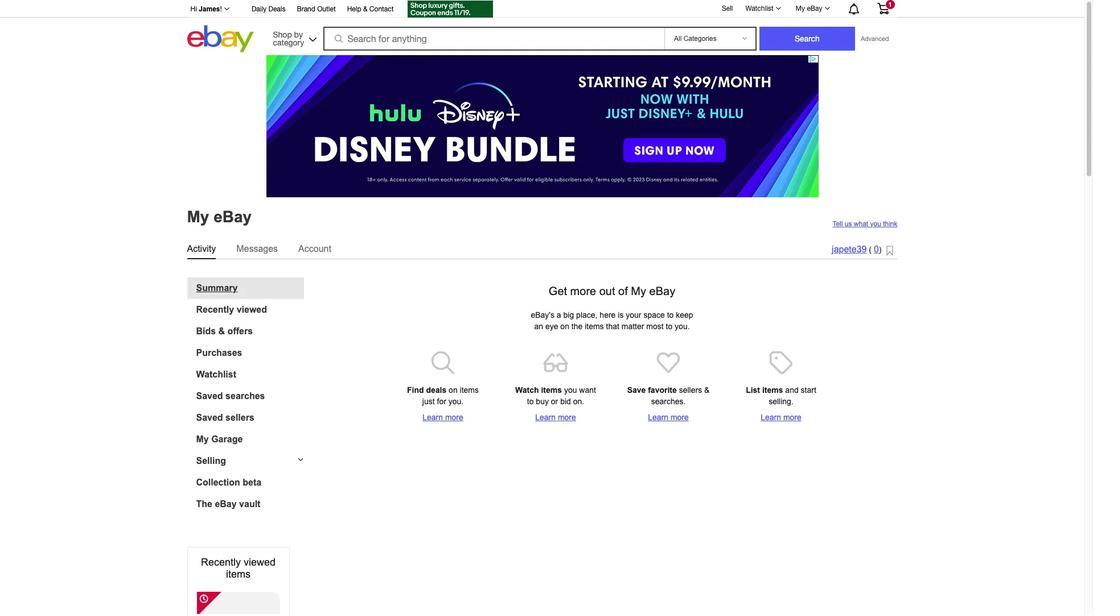 Task type: locate. For each thing, give the bounding box(es) containing it.
learn more link
[[400, 412, 486, 423], [513, 412, 598, 423], [626, 412, 711, 423], [738, 412, 824, 423]]

learn more for searches.
[[648, 413, 689, 422]]

1 vertical spatial you
[[564, 386, 577, 395]]

learn more for selling.
[[761, 413, 802, 422]]

Search for anything text field
[[325, 28, 662, 50]]

0
[[874, 245, 879, 255]]

my
[[796, 5, 805, 13], [187, 208, 209, 226], [631, 285, 646, 297], [196, 435, 209, 444]]

1 horizontal spatial you.
[[675, 322, 690, 331]]

viewed inside 'link'
[[237, 305, 267, 315]]

2 learn from the left
[[535, 413, 556, 422]]

to inside you want to buy or bid on.
[[527, 397, 534, 406]]

0 horizontal spatial my ebay
[[187, 208, 252, 226]]

on
[[560, 322, 569, 331], [449, 386, 458, 395]]

& inside help & contact link
[[363, 5, 368, 13]]

shop by category banner
[[184, 0, 898, 55]]

you inside you want to buy or bid on.
[[564, 386, 577, 395]]

learn for to
[[535, 413, 556, 422]]

& inside sellers & searches.
[[704, 386, 710, 395]]

get the coupon image
[[407, 1, 493, 18]]

learn more down or
[[535, 413, 576, 422]]

0 vertical spatial sellers
[[679, 386, 702, 395]]

my ebay inside account navigation
[[796, 5, 822, 13]]

category
[[273, 38, 304, 47]]

collection beta link
[[196, 478, 304, 488]]

1 learn more link from the left
[[400, 412, 486, 423]]

my ebay
[[796, 5, 822, 13], [187, 208, 252, 226]]

purchases link
[[196, 348, 304, 358]]

learn down just
[[423, 413, 443, 422]]

recently
[[196, 305, 234, 315], [201, 557, 241, 568]]

place,
[[576, 311, 598, 320]]

learn more link for selling.
[[738, 412, 824, 423]]

1 saved from the top
[[196, 391, 223, 401]]

more
[[570, 285, 596, 297], [445, 413, 463, 422], [558, 413, 576, 422], [671, 413, 689, 422], [783, 413, 802, 422]]

more down searches.
[[671, 413, 689, 422]]

None submit
[[759, 27, 855, 51]]

and start selling.
[[769, 386, 816, 406]]

james
[[199, 5, 220, 13]]

learn down the buy
[[535, 413, 556, 422]]

bid
[[560, 397, 571, 406]]

items
[[585, 322, 604, 331], [460, 386, 479, 395], [541, 386, 562, 395], [762, 386, 783, 395], [226, 569, 251, 580]]

brand
[[297, 5, 315, 13]]

sellers
[[679, 386, 702, 395], [226, 413, 254, 423]]

shop by category
[[273, 30, 304, 47]]

0 vertical spatial you.
[[675, 322, 690, 331]]

my ebay inside main content
[[187, 208, 252, 226]]

outlet
[[317, 5, 336, 13]]

1 learn from the left
[[423, 413, 443, 422]]

learn down searches.
[[648, 413, 668, 422]]

saved up saved sellers
[[196, 391, 223, 401]]

garage
[[211, 435, 243, 444]]

0 horizontal spatial you.
[[448, 397, 464, 406]]

to left the keep on the right of the page
[[667, 311, 674, 320]]

learn more link down for
[[400, 412, 486, 423]]

1 horizontal spatial you
[[870, 220, 881, 228]]

learn for just
[[423, 413, 443, 422]]

0 vertical spatial recently
[[196, 305, 234, 315]]

brand outlet link
[[297, 3, 336, 16]]

watchlist link down purchases link
[[196, 370, 304, 380]]

tell
[[833, 220, 843, 228]]

0 vertical spatial my ebay
[[796, 5, 822, 13]]

saved sellers
[[196, 413, 254, 423]]

learn more for to
[[535, 413, 576, 422]]

recently inside 'link'
[[196, 305, 234, 315]]

help & contact link
[[347, 3, 394, 16]]

0 horizontal spatial watchlist
[[196, 370, 236, 379]]

1 vertical spatial sellers
[[226, 413, 254, 423]]

0 horizontal spatial &
[[218, 327, 225, 336]]

recently for recently viewed
[[196, 305, 234, 315]]

to
[[667, 311, 674, 320], [666, 322, 673, 331], [527, 397, 534, 406]]

searches.
[[651, 397, 686, 406]]

3 learn more link from the left
[[626, 412, 711, 423]]

recently viewed items
[[201, 557, 276, 580]]

0 vertical spatial you
[[870, 220, 881, 228]]

& right bids
[[218, 327, 225, 336]]

learn more
[[423, 413, 463, 422], [535, 413, 576, 422], [648, 413, 689, 422], [761, 413, 802, 422]]

watchlist down purchases on the left of page
[[196, 370, 236, 379]]

learn more down searches.
[[648, 413, 689, 422]]

0 vertical spatial viewed
[[237, 305, 267, 315]]

more for and start selling.
[[783, 413, 802, 422]]

& right the favorite on the right bottom
[[704, 386, 710, 395]]

0 vertical spatial saved
[[196, 391, 223, 401]]

4 learn more from the left
[[761, 413, 802, 422]]

(
[[869, 246, 872, 255]]

1 vertical spatial watchlist
[[196, 370, 236, 379]]

saved for saved searches
[[196, 391, 223, 401]]

make this page your my ebay homepage image
[[886, 246, 893, 256]]

1 vertical spatial viewed
[[244, 557, 276, 568]]

more down selling.
[[783, 413, 802, 422]]

sellers up searches.
[[679, 386, 702, 395]]

get more out of my ebay
[[549, 285, 675, 297]]

watchlist link right sell
[[739, 2, 786, 15]]

4 learn from the left
[[761, 413, 781, 422]]

sellers down "searches"
[[226, 413, 254, 423]]

ebay
[[807, 5, 822, 13], [214, 208, 252, 226], [649, 285, 675, 297], [215, 500, 237, 509]]

want
[[579, 386, 596, 395]]

recently inside recently viewed items
[[201, 557, 241, 568]]

for
[[437, 397, 446, 406]]

learn more link down searches.
[[626, 412, 711, 423]]

most
[[646, 322, 664, 331]]

you.
[[675, 322, 690, 331], [448, 397, 464, 406]]

you. right for
[[448, 397, 464, 406]]

items for watch items
[[541, 386, 562, 395]]

your
[[626, 311, 641, 320]]

learn more for just
[[423, 413, 463, 422]]

!
[[220, 5, 222, 13]]

saved up my garage
[[196, 413, 223, 423]]

2 vertical spatial to
[[527, 397, 534, 406]]

more for on items just for you.
[[445, 413, 463, 422]]

2 saved from the top
[[196, 413, 223, 423]]

japete39 link
[[832, 245, 867, 255]]

learn more link down or
[[513, 412, 598, 423]]

1 vertical spatial on
[[449, 386, 458, 395]]

to down 'watch'
[[527, 397, 534, 406]]

on down big
[[560, 322, 569, 331]]

2 vertical spatial &
[[704, 386, 710, 395]]

to right most
[[666, 322, 673, 331]]

learn for searches.
[[648, 413, 668, 422]]

1 horizontal spatial watchlist
[[746, 5, 774, 13]]

1 vertical spatial you.
[[448, 397, 464, 406]]

watchlist
[[746, 5, 774, 13], [196, 370, 236, 379]]

3 learn from the left
[[648, 413, 668, 422]]

us
[[845, 220, 852, 228]]

watch
[[515, 386, 539, 395]]

what
[[854, 220, 868, 228]]

saved for saved sellers
[[196, 413, 223, 423]]

my inside my ebay link
[[796, 5, 805, 13]]

1 horizontal spatial on
[[560, 322, 569, 331]]

1 vertical spatial &
[[218, 327, 225, 336]]

1 vertical spatial watchlist link
[[196, 370, 304, 380]]

you. inside the "ebay's a big place, here is your space to keep an eye on the items that matter most to you."
[[675, 322, 690, 331]]

0 horizontal spatial sellers
[[226, 413, 254, 423]]

items inside recently viewed items
[[226, 569, 251, 580]]

you. down the keep on the right of the page
[[675, 322, 690, 331]]

items inside on items just for you.
[[460, 386, 479, 395]]

& right the help
[[363, 5, 368, 13]]

hi
[[190, 5, 197, 13]]

0 vertical spatial watchlist
[[746, 5, 774, 13]]

eye
[[545, 322, 558, 331]]

0 vertical spatial to
[[667, 311, 674, 320]]

learn more down selling.
[[761, 413, 802, 422]]

0 horizontal spatial on
[[449, 386, 458, 395]]

viewed
[[237, 305, 267, 315], [244, 557, 276, 568]]

sellers inside sellers & searches.
[[679, 386, 702, 395]]

saved
[[196, 391, 223, 401], [196, 413, 223, 423]]

account navigation
[[184, 0, 898, 19]]

0 horizontal spatial you
[[564, 386, 577, 395]]

viewed for recently viewed items
[[244, 557, 276, 568]]

viewed inside recently viewed items
[[244, 557, 276, 568]]

on right deals
[[449, 386, 458, 395]]

learn more link down selling.
[[738, 412, 824, 423]]

items inside the "ebay's a big place, here is your space to keep an eye on the items that matter most to you."
[[585, 322, 604, 331]]

selling.
[[769, 397, 794, 406]]

&
[[363, 5, 368, 13], [218, 327, 225, 336], [704, 386, 710, 395]]

0 vertical spatial on
[[560, 322, 569, 331]]

account link
[[298, 242, 331, 256]]

recently for recently viewed items
[[201, 557, 241, 568]]

learn more link for searches.
[[626, 412, 711, 423]]

more down for
[[445, 413, 463, 422]]

1 vertical spatial recently
[[201, 557, 241, 568]]

list items
[[746, 386, 783, 395]]

1 horizontal spatial sellers
[[679, 386, 702, 395]]

learn more down for
[[423, 413, 463, 422]]

1 vertical spatial saved
[[196, 413, 223, 423]]

learn more link for to
[[513, 412, 598, 423]]

ebay's a big place, here is your space to keep an eye on the items that matter most to you.
[[531, 311, 693, 331]]

1 learn more from the left
[[423, 413, 463, 422]]

2 horizontal spatial &
[[704, 386, 710, 395]]

more down bid
[[558, 413, 576, 422]]

learn down selling.
[[761, 413, 781, 422]]

& for sellers
[[704, 386, 710, 395]]

2 learn more from the left
[[535, 413, 576, 422]]

1 horizontal spatial watchlist link
[[739, 2, 786, 15]]

learn for selling.
[[761, 413, 781, 422]]

1 horizontal spatial &
[[363, 5, 368, 13]]

& inside bids & offers link
[[218, 327, 225, 336]]

0 vertical spatial &
[[363, 5, 368, 13]]

ebay's
[[531, 311, 555, 320]]

1 vertical spatial my ebay
[[187, 208, 252, 226]]

you right what
[[870, 220, 881, 228]]

2 learn more link from the left
[[513, 412, 598, 423]]

3 learn more from the left
[[648, 413, 689, 422]]

4 learn more link from the left
[[738, 412, 824, 423]]

bids & offers link
[[196, 327, 304, 337]]

save favorite
[[627, 386, 677, 395]]

1
[[888, 1, 892, 8]]

& for bids
[[218, 327, 225, 336]]

you up bid
[[564, 386, 577, 395]]

advanced link
[[855, 27, 895, 50]]

beta
[[243, 478, 261, 488]]

1 horizontal spatial my ebay
[[796, 5, 822, 13]]

0 horizontal spatial watchlist link
[[196, 370, 304, 380]]

brand outlet
[[297, 5, 336, 13]]

1 link
[[870, 0, 896, 17]]

watch items
[[515, 386, 562, 395]]

watchlist right sell
[[746, 5, 774, 13]]

recently viewed link
[[196, 305, 304, 315]]

contact
[[369, 5, 394, 13]]



Task type: vqa. For each thing, say whether or not it's contained in the screenshot.
with details__icon
no



Task type: describe. For each thing, give the bounding box(es) containing it.
sell
[[722, 4, 733, 12]]

offers
[[228, 327, 253, 336]]

selling button
[[187, 456, 304, 467]]

on.
[[573, 397, 584, 406]]

my ebay link
[[789, 2, 835, 15]]

is
[[618, 311, 624, 320]]

saved searches
[[196, 391, 265, 401]]

daily
[[252, 5, 267, 13]]

find
[[407, 386, 424, 395]]

summary link
[[196, 283, 304, 294]]

0 link
[[874, 245, 879, 255]]

watchlist inside my ebay main content
[[196, 370, 236, 379]]

buy
[[536, 397, 549, 406]]

bids
[[196, 327, 216, 336]]

my garage
[[196, 435, 243, 444]]

vault
[[239, 500, 260, 509]]

selling
[[196, 456, 226, 466]]

0 vertical spatial watchlist link
[[739, 2, 786, 15]]

favorite
[[648, 386, 677, 395]]

the ebay vault
[[196, 500, 260, 509]]

shop
[[273, 30, 292, 39]]

items for on items just for you.
[[460, 386, 479, 395]]

start
[[801, 386, 816, 395]]

bids & offers
[[196, 327, 253, 336]]

collection beta
[[196, 478, 261, 488]]

account
[[298, 244, 331, 254]]

purchases
[[196, 348, 242, 358]]

activity
[[187, 244, 216, 254]]

1 vertical spatial to
[[666, 322, 673, 331]]

you want to buy or bid on.
[[527, 386, 596, 406]]

activity link
[[187, 242, 216, 256]]

messages
[[236, 244, 278, 254]]

my garage link
[[196, 435, 304, 445]]

daily deals
[[252, 5, 286, 13]]

more for you want to buy or bid on.
[[558, 413, 576, 422]]

you. inside on items just for you.
[[448, 397, 464, 406]]

out
[[599, 285, 615, 297]]

summary
[[196, 283, 238, 293]]

my ebay main content
[[5, 55, 1080, 615]]

& for help
[[363, 5, 368, 13]]

more for sellers & searches.
[[671, 413, 689, 422]]

find deals
[[407, 386, 446, 395]]

by
[[294, 30, 303, 39]]

help & contact
[[347, 5, 394, 13]]

think
[[883, 220, 898, 228]]

watchlist inside account navigation
[[746, 5, 774, 13]]

japete39 ( 0 )
[[832, 245, 882, 255]]

advanced
[[861, 35, 889, 42]]

viewed for recently viewed
[[237, 305, 267, 315]]

more left out
[[570, 285, 596, 297]]

deals
[[426, 386, 446, 395]]

items for list items
[[762, 386, 783, 395]]

on inside the "ebay's a big place, here is your space to keep an eye on the items that matter most to you."
[[560, 322, 569, 331]]

the ebay vault link
[[196, 500, 304, 510]]

learn more link for just
[[400, 412, 486, 423]]

here
[[600, 311, 616, 320]]

space
[[644, 311, 665, 320]]

get
[[549, 285, 567, 297]]

hi james !
[[190, 5, 222, 13]]

collection
[[196, 478, 240, 488]]

of
[[618, 285, 628, 297]]

save
[[627, 386, 646, 395]]

my inside my garage link
[[196, 435, 209, 444]]

deals
[[268, 5, 286, 13]]

the
[[196, 500, 212, 509]]

advertisement region
[[266, 55, 818, 198]]

on items just for you.
[[422, 386, 479, 406]]

none submit inside shop by category banner
[[759, 27, 855, 51]]

on inside on items just for you.
[[449, 386, 458, 395]]

that
[[606, 322, 619, 331]]

messages link
[[236, 242, 278, 256]]

help
[[347, 5, 361, 13]]

shop by category button
[[268, 25, 319, 50]]

or
[[551, 397, 558, 406]]

the
[[572, 322, 583, 331]]

sellers & searches.
[[651, 386, 710, 406]]

ebay inside my ebay link
[[807, 5, 822, 13]]

keep
[[676, 311, 693, 320]]

just
[[422, 397, 435, 406]]

daily deals link
[[252, 3, 286, 16]]

a
[[557, 311, 561, 320]]

ebay inside the ebay vault link
[[215, 500, 237, 509]]

an
[[534, 322, 543, 331]]

saved searches link
[[196, 391, 304, 402]]

tell us what you think
[[833, 220, 898, 228]]

japete39
[[832, 245, 867, 255]]

and
[[785, 386, 799, 395]]

matter
[[622, 322, 644, 331]]



